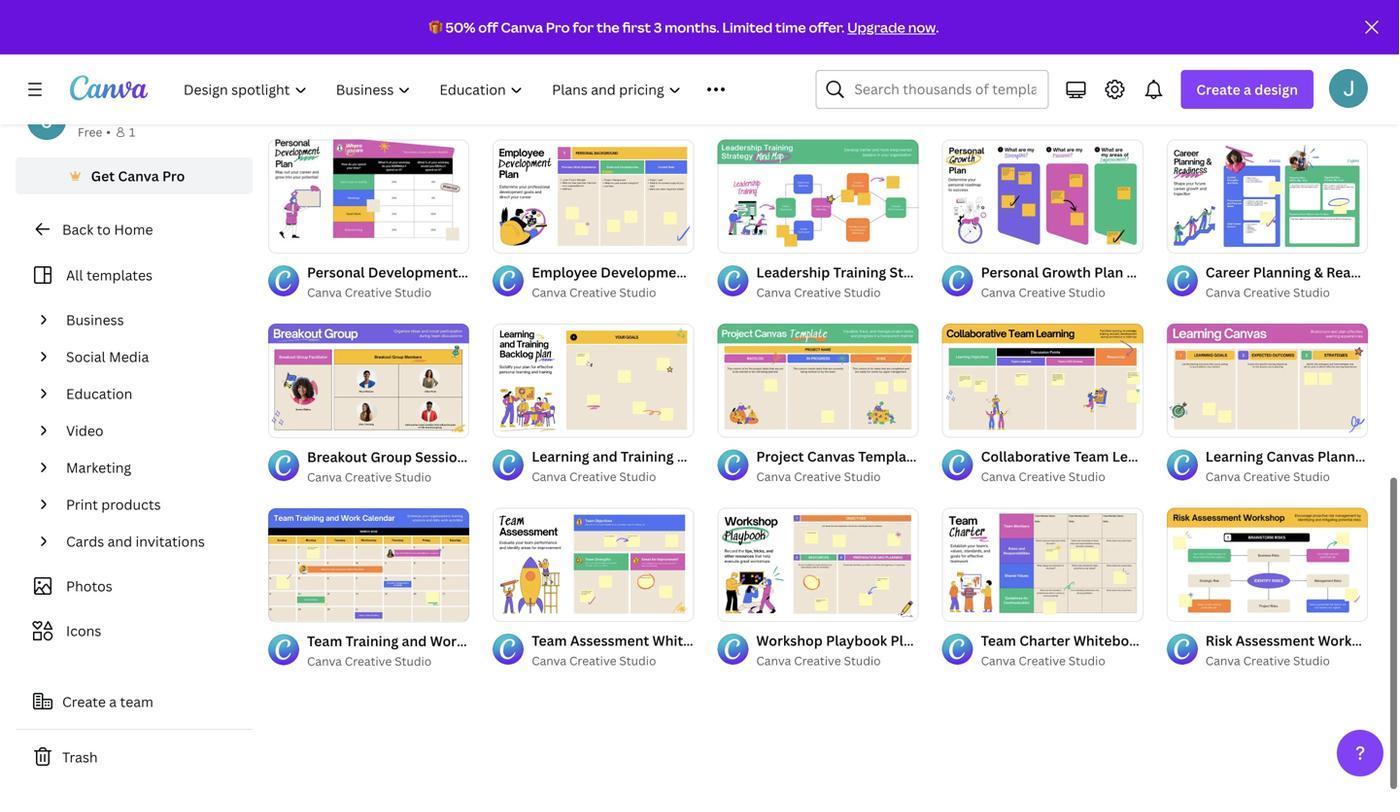 Task type: vqa. For each thing, say whether or not it's contained in the screenshot.
The Má Nascimento
no



Task type: locate. For each thing, give the bounding box(es) containing it.
cards
[[66, 532, 104, 551]]

social
[[66, 347, 106, 366]]

1 horizontal spatial create
[[1197, 80, 1241, 99]]

a
[[1244, 80, 1252, 99], [109, 692, 117, 711]]

customer relations management training manual professional doc in yellow black white playful professional style image
[[268, 0, 470, 68]]

canva creative studio link for career planning & readiness brainstorm whiteboard in blue green pink playful professional style image
[[1206, 283, 1368, 302]]

social media
[[66, 347, 149, 366]]

creative up project canvas template planning whiteboard in green yellow orange playful professional style image
[[794, 284, 841, 300]]

canva creative studio down 'team charter whiteboard in pink purple yellow playful professional style' image
[[981, 653, 1106, 669]]

.
[[936, 18, 939, 36]]

all
[[66, 266, 83, 284]]

creative down product design training manual professional doc in purple green orange playful professional style image
[[794, 100, 841, 116]]

creative down workshop playbook planning whiteboard in green blue pink playful professional style image
[[794, 653, 841, 669]]

a inside the create a team button
[[109, 692, 117, 711]]

canva creative studio for employee development plan brainstorm whiteboard in yellow beige pink playful professional style image
[[532, 284, 656, 300]]

create left design
[[1197, 80, 1241, 99]]

studio for 'team assessment whiteboard in green yellow purple playful professional style' image at the left bottom of page
[[619, 653, 656, 669]]

canva creative studio link for employee development plan brainstorm whiteboard in yellow beige pink playful professional style image
[[532, 283, 694, 302]]

canva creative studio up learning and training backlog planning whiteboard in yellow purple green playful professional style image
[[532, 284, 656, 300]]

a left "team"
[[109, 692, 117, 711]]

1 horizontal spatial a
[[1244, 80, 1252, 99]]

canva creative studio link for 'team charter whiteboard in pink purple yellow playful professional style' image
[[981, 651, 1144, 671]]

trash link
[[16, 738, 253, 777]]

canva creative studio for workshop playbook planning whiteboard in green blue pink playful professional style image
[[756, 653, 881, 669]]

canva creative studio link for 'collaborative team learning brainstorm whiteboard in yellow green purple playful professional style' image
[[981, 467, 1144, 487]]

creative for learning canvas planning whiteboard in pink purple green playful professional style image
[[1244, 469, 1291, 485]]

limited
[[723, 18, 773, 36]]

creative
[[794, 100, 841, 116], [570, 100, 617, 116], [1019, 100, 1066, 116], [1244, 100, 1291, 116], [1244, 284, 1291, 300], [570, 284, 617, 300], [794, 284, 841, 300], [1019, 284, 1066, 300], [345, 284, 392, 301], [794, 469, 841, 485], [1244, 469, 1291, 485], [570, 469, 617, 485], [1019, 469, 1066, 485], [345, 469, 392, 485], [1019, 653, 1066, 669], [570, 653, 617, 669], [1244, 653, 1291, 669], [794, 653, 841, 669], [345, 653, 392, 669]]

print
[[66, 495, 98, 514]]

canva for "personal development plan brainstorm whiteboard in pink blue green playful professional style" image
[[307, 284, 342, 301]]

creative down 'team assessment whiteboard in green yellow purple playful professional style' image at the left bottom of page
[[570, 653, 617, 669]]

creative for breakout group session planning whiteboard in purple blue green playful professional style image
[[345, 469, 392, 485]]

studio for personal growth plan brainstorm whiteboard in purple pink green playful professional style "image"
[[1069, 284, 1106, 300]]

creative down 'team charter whiteboard in pink purple yellow playful professional style' image
[[1019, 653, 1066, 669]]

canva creative studio up breakout group session planning whiteboard in purple blue green playful professional style image
[[307, 284, 432, 301]]

human resource training manual professional doc in beige yellow pink playful professional style image
[[493, 0, 694, 69]]

create a team button
[[16, 682, 253, 721]]

creative for workshop playbook planning whiteboard in green blue pink playful professional style image
[[794, 653, 841, 669]]

canva creative studio up project canvas template planning whiteboard in green yellow orange playful professional style image
[[756, 284, 881, 300]]

career planning & readiness brainstorm whiteboard in blue green pink playful professional style image
[[1167, 139, 1368, 253]]

50%
[[446, 18, 476, 36]]

a inside 'create a design' "dropdown button"
[[1244, 80, 1252, 99]]

creative up 'team charter whiteboard in pink purple yellow playful professional style' image
[[1019, 469, 1066, 485]]

studio for career planning & readiness brainstorm whiteboard in blue green pink playful professional style image
[[1294, 284, 1330, 300]]

canva for personal growth plan brainstorm whiteboard in purple pink green playful professional style "image"
[[981, 284, 1016, 300]]

learning canvas planning whiteboard in pink purple green playful professional style image
[[1167, 324, 1368, 437]]

icons link
[[27, 612, 241, 649]]

0 horizontal spatial pro
[[162, 167, 185, 185]]

all templates link
[[27, 257, 241, 294]]

creative down design
[[1244, 100, 1291, 116]]

video
[[66, 421, 104, 440]]

creative up learning canvas planning whiteboard in pink purple green playful professional style image
[[1244, 284, 1291, 300]]

canva for 'collaborative team learning brainstorm whiteboard in yellow green purple playful professional style' image
[[981, 469, 1016, 485]]

business link
[[58, 301, 241, 338]]

create inside "dropdown button"
[[1197, 80, 1241, 99]]

0 horizontal spatial create
[[62, 692, 106, 711]]

creative up breakout group session planning whiteboard in purple blue green playful professional style image
[[345, 284, 392, 301]]

canva creative studio for breakout group session planning whiteboard in purple blue green playful professional style image
[[307, 469, 432, 485]]

create inside button
[[62, 692, 106, 711]]

studio for 'collaborative team learning brainstorm whiteboard in yellow green purple playful professional style' image
[[1069, 469, 1106, 485]]

team
[[120, 692, 153, 711]]

1 vertical spatial a
[[109, 692, 117, 711]]

and
[[108, 532, 132, 551]]

icons
[[66, 622, 101, 640]]

creative down risk assessment workshop planning whiteboard in yellow blue pink playful professional style image
[[1244, 653, 1291, 669]]

creative up workshop playbook planning whiteboard in green blue pink playful professional style image
[[794, 469, 841, 485]]

canva creative studio up team training and work calendar whiteboard in blue yellow beige playful professional style image
[[307, 469, 432, 485]]

pro up back to home link
[[162, 167, 185, 185]]

create for create a design
[[1197, 80, 1241, 99]]

canva creative studio down 'team assessment whiteboard in green yellow purple playful professional style' image at the left bottom of page
[[532, 653, 656, 669]]

studio for risk assessment workshop planning whiteboard in yellow blue pink playful professional style image
[[1294, 653, 1330, 669]]

studio for "personal development plan brainstorm whiteboard in pink blue green playful professional style" image
[[395, 284, 432, 301]]

canva creative studio link for 'team assessment whiteboard in green yellow purple playful professional style' image at the left bottom of page
[[532, 651, 694, 671]]

0 horizontal spatial a
[[109, 692, 117, 711]]

creative for learning and training backlog planning whiteboard in yellow purple green playful professional style image
[[570, 469, 617, 485]]

products
[[101, 495, 161, 514]]

1 horizontal spatial pro
[[546, 18, 570, 36]]

🎁 50% off canva pro for the first 3 months. limited time offer. upgrade now .
[[429, 18, 939, 36]]

a left design
[[1244, 80, 1252, 99]]

all templates
[[66, 266, 153, 284]]

0 vertical spatial pro
[[546, 18, 570, 36]]

canva for learning and training backlog planning whiteboard in yellow purple green playful professional style image
[[532, 469, 567, 485]]

1 vertical spatial create
[[62, 692, 106, 711]]

creative up 'team assessment whiteboard in green yellow purple playful professional style' image at the left bottom of page
[[570, 469, 617, 485]]

canva creative studio link for team training and work calendar whiteboard in blue yellow beige playful professional style image
[[307, 651, 470, 671]]

business
[[66, 311, 124, 329]]

project canvas template planning whiteboard in green yellow orange playful professional style image
[[718, 324, 919, 437]]

free
[[78, 124, 102, 140]]

canva creative studio for learning and training backlog planning whiteboard in yellow purple green playful professional style image
[[532, 469, 656, 485]]

studio for leadership training strategy mind map brainstorm whiteboard in green blue pink playful professional style image
[[844, 284, 881, 300]]

creative up 'collaborative team learning brainstorm whiteboard in yellow green purple playful professional style' image
[[1019, 284, 1066, 300]]

creative up team training and work calendar whiteboard in blue yellow beige playful professional style image
[[345, 469, 392, 485]]

0 vertical spatial create
[[1197, 80, 1241, 99]]

canva creative studio up learning canvas planning whiteboard in pink purple green playful professional style image
[[1206, 284, 1330, 300]]

offer.
[[809, 18, 845, 36]]

pro
[[546, 18, 570, 36], [162, 167, 185, 185]]

canva creative studio up risk assessment workshop planning whiteboard in yellow blue pink playful professional style image
[[1206, 469, 1330, 485]]

canva for 'team charter whiteboard in pink purple yellow playful professional style' image
[[981, 653, 1016, 669]]

canva creative studio down product design training manual professional doc in purple green orange playful professional style image
[[756, 100, 881, 116]]

canva creative studio up 'team charter whiteboard in pink purple yellow playful professional style' image
[[981, 469, 1106, 485]]

1 vertical spatial pro
[[162, 167, 185, 185]]

get canva pro button
[[16, 157, 253, 194]]

canva for employee development plan brainstorm whiteboard in yellow beige pink playful professional style image
[[532, 284, 567, 300]]

create
[[1197, 80, 1241, 99], [62, 692, 106, 711]]

studio
[[844, 100, 881, 116], [619, 100, 656, 116], [1069, 100, 1106, 116], [1294, 100, 1330, 116], [1294, 284, 1330, 300], [619, 284, 656, 300], [844, 284, 881, 300], [1069, 284, 1106, 300], [395, 284, 432, 301], [844, 469, 881, 485], [1294, 469, 1330, 485], [619, 469, 656, 485], [1069, 469, 1106, 485], [395, 469, 432, 485], [1069, 653, 1106, 669], [619, 653, 656, 669], [1294, 653, 1330, 669], [844, 653, 881, 669], [395, 653, 432, 669]]

product design training manual professional doc in purple green orange playful professional style image
[[718, 0, 919, 68]]

canva creative studio link for leadership training strategy mind map brainstorm whiteboard in green blue pink playful professional style image
[[756, 283, 919, 302]]

for
[[573, 18, 594, 36]]

create for create a team
[[62, 692, 106, 711]]

creative for personal growth plan brainstorm whiteboard in purple pink green playful professional style "image"
[[1019, 284, 1066, 300]]

canva creative studio up workshop playbook planning whiteboard in green blue pink playful professional style image
[[756, 469, 881, 485]]

0 vertical spatial a
[[1244, 80, 1252, 99]]

canva creative studio
[[756, 100, 881, 116], [532, 100, 656, 116], [981, 100, 1106, 116], [1206, 100, 1330, 116], [1206, 284, 1330, 300], [532, 284, 656, 300], [756, 284, 881, 300], [981, 284, 1106, 300], [307, 284, 432, 301], [756, 469, 881, 485], [1206, 469, 1330, 485], [532, 469, 656, 485], [981, 469, 1106, 485], [307, 469, 432, 485], [981, 653, 1106, 669], [532, 653, 656, 669], [1206, 653, 1330, 669], [756, 653, 881, 669], [307, 653, 432, 669]]

canva creative studio link
[[756, 99, 919, 118], [532, 99, 694, 118], [981, 99, 1144, 118], [1206, 99, 1368, 118], [1206, 283, 1368, 302], [532, 283, 694, 302], [756, 283, 919, 302], [981, 283, 1144, 302], [307, 283, 470, 302], [756, 467, 919, 486], [1206, 467, 1368, 487], [532, 467, 694, 487], [981, 467, 1144, 487], [307, 467, 470, 487], [981, 651, 1144, 671], [532, 651, 694, 671], [1206, 651, 1368, 671], [756, 651, 919, 671], [307, 651, 470, 671]]

top level navigation element
[[171, 70, 769, 109], [171, 70, 769, 109]]

canva creative studio up 'collaborative team learning brainstorm whiteboard in yellow green purple playful professional style' image
[[981, 284, 1106, 300]]

creative down team training and work calendar whiteboard in blue yellow beige playful professional style image
[[345, 653, 392, 669]]

pro left the for
[[546, 18, 570, 36]]

canva creative studio for "personal development plan brainstorm whiteboard in pink blue green playful professional style" image
[[307, 284, 432, 301]]

product management training manual professional doc in yellow green pink playful professional style image
[[942, 0, 1144, 69]]

photos link
[[27, 568, 241, 604]]

create left "team"
[[62, 692, 106, 711]]

creative for team training and work calendar whiteboard in blue yellow beige playful professional style image
[[345, 653, 392, 669]]

canva creative studio for learning canvas planning whiteboard in pink purple green playful professional style image
[[1206, 469, 1330, 485]]

canva creative studio down design
[[1206, 100, 1330, 116]]

canva for career planning & readiness brainstorm whiteboard in blue green pink playful professional style image
[[1206, 284, 1241, 300]]

studio for team training and work calendar whiteboard in blue yellow beige playful professional style image
[[395, 653, 432, 669]]

canva creative studio down team training and work calendar whiteboard in blue yellow beige playful professional style image
[[307, 653, 432, 669]]

canva creative studio down workshop playbook planning whiteboard in green blue pink playful professional style image
[[756, 653, 881, 669]]

canva creative studio up 'team assessment whiteboard in green yellow purple playful professional style' image at the left bottom of page
[[532, 469, 656, 485]]

personal development plan brainstorm whiteboard in pink blue green playful professional style image
[[268, 139, 470, 253]]

canva
[[501, 18, 543, 36], [756, 100, 791, 116], [532, 100, 567, 116], [981, 100, 1016, 116], [1206, 100, 1241, 116], [118, 167, 159, 185], [1206, 284, 1241, 300], [532, 284, 567, 300], [756, 284, 791, 300], [981, 284, 1016, 300], [307, 284, 342, 301], [756, 469, 791, 485], [1206, 469, 1241, 485], [532, 469, 567, 485], [981, 469, 1016, 485], [307, 469, 342, 485], [981, 653, 1016, 669], [532, 653, 567, 669], [1206, 653, 1241, 669], [756, 653, 791, 669], [307, 653, 342, 669]]

canva for breakout group session planning whiteboard in purple blue green playful professional style image
[[307, 469, 342, 485]]

marketing link
[[58, 449, 241, 486]]

canva creative studio down risk assessment workshop planning whiteboard in yellow blue pink playful professional style image
[[1206, 653, 1330, 669]]

the
[[597, 18, 620, 36]]

creative up risk assessment workshop planning whiteboard in yellow blue pink playful professional style image
[[1244, 469, 1291, 485]]

print products
[[66, 495, 161, 514]]

creative for 'team assessment whiteboard in green yellow purple playful professional style' image at the left bottom of page
[[570, 653, 617, 669]]

video link
[[58, 412, 241, 449]]

None search field
[[816, 70, 1049, 109]]

creative up learning and training backlog planning whiteboard in yellow purple green playful professional style image
[[570, 284, 617, 300]]



Task type: describe. For each thing, give the bounding box(es) containing it.
upgrade now button
[[848, 18, 936, 36]]

creative for 'team charter whiteboard in pink purple yellow playful professional style' image
[[1019, 653, 1066, 669]]

1
[[129, 124, 135, 140]]

risk assessment workshop planning whiteboard in yellow blue pink playful professional style image
[[1167, 508, 1368, 621]]

back to home
[[62, 220, 153, 239]]

cards and invitations
[[66, 532, 205, 551]]

studio for learning canvas planning whiteboard in pink purple green playful professional style image
[[1294, 469, 1330, 485]]

studio for breakout group session planning whiteboard in purple blue green playful professional style image
[[395, 469, 432, 485]]

canva creative studio down human resource training manual professional doc in beige yellow pink playful professional style image
[[532, 100, 656, 116]]

canva creative studio link for "personal development plan brainstorm whiteboard in pink blue green playful professional style" image
[[307, 283, 470, 302]]

canva creative studio for career planning & readiness brainstorm whiteboard in blue green pink playful professional style image
[[1206, 284, 1330, 300]]

canva creative studio for team training and work calendar whiteboard in blue yellow beige playful professional style image
[[307, 653, 432, 669]]

creative down human resource training manual professional doc in beige yellow pink playful professional style image
[[570, 100, 617, 116]]

pro inside get canva pro button
[[162, 167, 185, 185]]

education
[[66, 384, 132, 403]]

canva for risk assessment workshop planning whiteboard in yellow blue pink playful professional style image
[[1206, 653, 1241, 669]]

learning and training backlog planning whiteboard in yellow purple green playful professional style image
[[493, 324, 694, 437]]

collaborative team learning brainstorm whiteboard in yellow green purple playful professional style image
[[942, 324, 1144, 437]]

education link
[[58, 375, 241, 412]]

canva creative studio link for risk assessment workshop planning whiteboard in yellow blue pink playful professional style image
[[1206, 651, 1368, 671]]

canva for 'team assessment whiteboard in green yellow purple playful professional style' image at the left bottom of page
[[532, 653, 567, 669]]

team charter whiteboard in pink purple yellow playful professional style image
[[942, 508, 1144, 621]]

leadership training strategy mind map brainstorm whiteboard in green blue pink playful professional style image
[[718, 139, 919, 253]]

off
[[478, 18, 498, 36]]

canva for learning canvas planning whiteboard in pink purple green playful professional style image
[[1206, 469, 1241, 485]]

breakout group session planning whiteboard in purple blue green playful professional style image
[[268, 324, 470, 437]]

templates
[[86, 266, 153, 284]]

creative for 'collaborative team learning brainstorm whiteboard in yellow green purple playful professional style' image
[[1019, 469, 1066, 485]]

to
[[97, 220, 111, 239]]

marketing
[[66, 458, 131, 477]]

canva creative studio link for learning and training backlog planning whiteboard in yellow purple green playful professional style image
[[532, 467, 694, 487]]

create a design
[[1197, 80, 1298, 99]]

create a design button
[[1181, 70, 1314, 109]]

creative for "personal development plan brainstorm whiteboard in pink blue green playful professional style" image
[[345, 284, 392, 301]]

studio for 'team charter whiteboard in pink purple yellow playful professional style' image
[[1069, 653, 1106, 669]]

studio for project canvas template planning whiteboard in green yellow orange playful professional style image
[[844, 469, 881, 485]]

invitations
[[136, 532, 205, 551]]

canva for workshop playbook planning whiteboard in green blue pink playful professional style image
[[756, 653, 791, 669]]

creative for leadership training strategy mind map brainstorm whiteboard in green blue pink playful professional style image
[[794, 284, 841, 300]]

upgrade
[[848, 18, 906, 36]]

first
[[622, 18, 651, 36]]

canva creative studio for 'team assessment whiteboard in green yellow purple playful professional style' image at the left bottom of page
[[532, 653, 656, 669]]

studio for workshop playbook planning whiteboard in green blue pink playful professional style image
[[844, 653, 881, 669]]

canva creative studio link for learning canvas planning whiteboard in pink purple green playful professional style image
[[1206, 467, 1368, 487]]

inclusive language guide professional doc in orange yellow purple playful professional style image
[[1167, 0, 1368, 69]]

canva creative studio for 'collaborative team learning brainstorm whiteboard in yellow green purple playful professional style' image
[[981, 469, 1106, 485]]

creative for project canvas template planning whiteboard in green yellow orange playful professional style image
[[794, 469, 841, 485]]

home
[[114, 220, 153, 239]]

design
[[1255, 80, 1298, 99]]

get
[[91, 167, 115, 185]]

canva creative studio link for breakout group session planning whiteboard in purple blue green playful professional style image
[[307, 467, 470, 487]]

social media link
[[58, 338, 241, 375]]

3
[[654, 18, 662, 36]]

team training and work calendar whiteboard in blue yellow beige playful professional style image
[[268, 508, 470, 621]]

workshop playbook planning whiteboard in green blue pink playful professional style image
[[718, 508, 919, 621]]

print products link
[[58, 486, 241, 523]]

get canva pro
[[91, 167, 185, 185]]

media
[[109, 347, 149, 366]]

months.
[[665, 18, 720, 36]]

canva creative studio for leadership training strategy mind map brainstorm whiteboard in green blue pink playful professional style image
[[756, 284, 881, 300]]

canva creative studio for personal growth plan brainstorm whiteboard in purple pink green playful professional style "image"
[[981, 284, 1106, 300]]

creative for employee development plan brainstorm whiteboard in yellow beige pink playful professional style image
[[570, 284, 617, 300]]

🎁
[[429, 18, 443, 36]]

time
[[776, 18, 806, 36]]

back
[[62, 220, 94, 239]]

creative for career planning & readiness brainstorm whiteboard in blue green pink playful professional style image
[[1244, 284, 1291, 300]]

canva creative studio for project canvas template planning whiteboard in green yellow orange playful professional style image
[[756, 469, 881, 485]]

canva creative studio link for project canvas template planning whiteboard in green yellow orange playful professional style image
[[756, 467, 919, 486]]

canva creative studio link for personal growth plan brainstorm whiteboard in purple pink green playful professional style "image"
[[981, 283, 1144, 302]]

studio for employee development plan brainstorm whiteboard in yellow beige pink playful professional style image
[[619, 284, 656, 300]]

canva inside get canva pro button
[[118, 167, 159, 185]]

canva for leadership training strategy mind map brainstorm whiteboard in green blue pink playful professional style image
[[756, 284, 791, 300]]

canva creative studio for risk assessment workshop planning whiteboard in yellow blue pink playful professional style image
[[1206, 653, 1330, 669]]

now
[[908, 18, 936, 36]]

canva creative studio link for workshop playbook planning whiteboard in green blue pink playful professional style image
[[756, 651, 919, 671]]

canva for project canvas template planning whiteboard in green yellow orange playful professional style image
[[756, 469, 791, 485]]

creative down product management training manual professional doc in yellow green pink playful professional style image
[[1019, 100, 1066, 116]]

team assessment whiteboard in green yellow purple playful professional style image
[[493, 508, 694, 621]]

canva for team training and work calendar whiteboard in blue yellow beige playful professional style image
[[307, 653, 342, 669]]

creative for risk assessment workshop planning whiteboard in yellow blue pink playful professional style image
[[1244, 653, 1291, 669]]

personal growth plan brainstorm whiteboard in purple pink green playful professional style image
[[942, 139, 1144, 253]]

a for design
[[1244, 80, 1252, 99]]

back to home link
[[16, 210, 253, 249]]

Search search field
[[855, 71, 1036, 108]]

john smith image
[[1330, 69, 1368, 108]]

•
[[106, 124, 111, 140]]

employee development plan brainstorm whiteboard in yellow beige pink playful professional style image
[[493, 139, 694, 253]]

free •
[[78, 124, 111, 140]]

photos
[[66, 577, 112, 595]]

canva creative studio down product management training manual professional doc in yellow green pink playful professional style image
[[981, 100, 1106, 116]]

cards and invitations link
[[58, 523, 241, 560]]

trash
[[62, 748, 98, 766]]

canva creative studio for 'team charter whiteboard in pink purple yellow playful professional style' image
[[981, 653, 1106, 669]]

create a team
[[62, 692, 153, 711]]

studio for learning and training backlog planning whiteboard in yellow purple green playful professional style image
[[619, 469, 656, 485]]

a for team
[[109, 692, 117, 711]]



